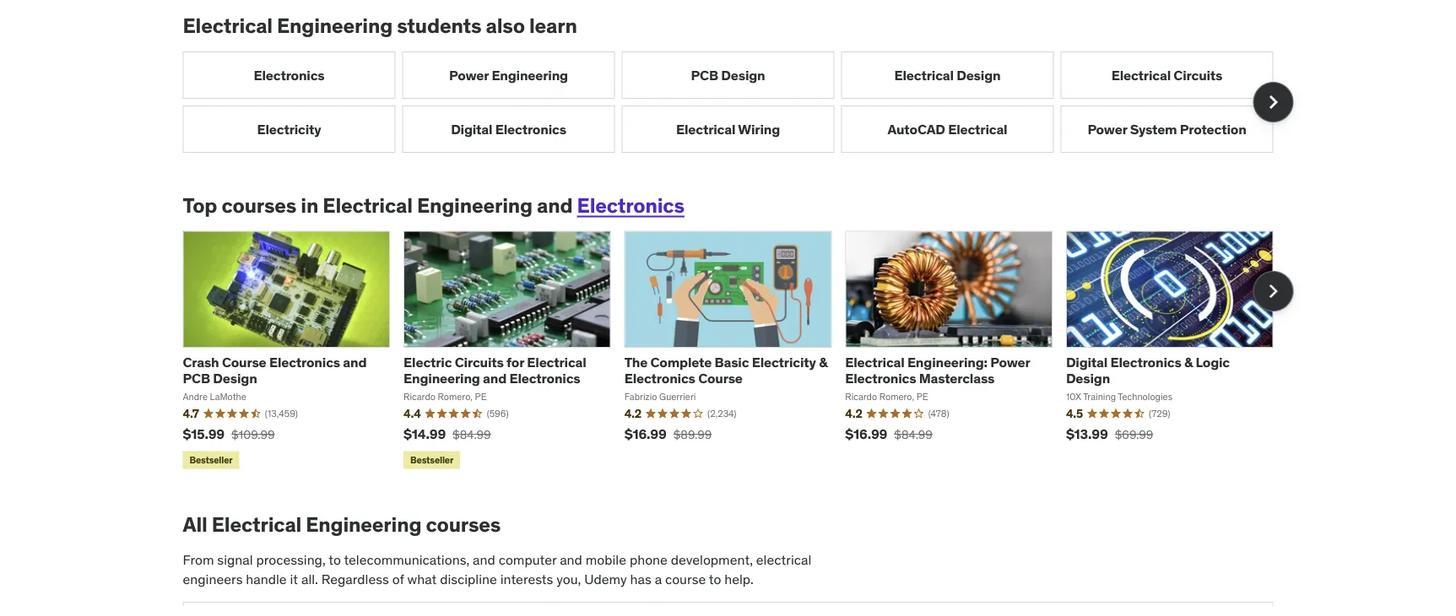 Task type: locate. For each thing, give the bounding box(es) containing it.
circuits up protection
[[1174, 66, 1223, 83]]

1 horizontal spatial power
[[991, 354, 1030, 371]]

circuits inside the electric circuits for electrical engineering and electronics
[[455, 354, 504, 371]]

digital inside digital electronics & logic design
[[1066, 354, 1108, 371]]

phone
[[630, 551, 668, 569]]

electricity up 'in'
[[257, 120, 321, 137]]

system
[[1130, 120, 1177, 137]]

computer
[[499, 551, 557, 569]]

1 vertical spatial courses
[[426, 512, 501, 538]]

pcb
[[691, 66, 718, 83], [183, 370, 210, 387]]

autocad electrical link
[[841, 105, 1054, 153]]

course
[[222, 354, 266, 371], [698, 370, 743, 387]]

1 vertical spatial to
[[709, 570, 721, 587]]

and inside crash course electronics and pcb design
[[343, 354, 367, 371]]

1 horizontal spatial &
[[1185, 354, 1193, 371]]

electronics inside 'the complete basic electricity & electronics course'
[[625, 370, 696, 387]]

and
[[537, 192, 573, 218], [343, 354, 367, 371], [483, 370, 507, 387], [473, 551, 495, 569], [560, 551, 582, 569]]

0 vertical spatial electricity
[[257, 120, 321, 137]]

1 vertical spatial pcb
[[183, 370, 210, 387]]

processing,
[[256, 551, 326, 569]]

carousel element containing electronics
[[183, 51, 1294, 153]]

design
[[721, 66, 765, 83], [957, 66, 1001, 83], [213, 370, 257, 387], [1066, 370, 1110, 387]]

0 vertical spatial pcb
[[691, 66, 718, 83]]

basic
[[715, 354, 749, 371]]

wiring
[[738, 120, 780, 137]]

autocad electrical
[[888, 120, 1008, 137]]

mobile
[[586, 551, 626, 569]]

electronics
[[254, 66, 325, 83], [495, 120, 566, 137], [577, 192, 685, 218], [269, 354, 340, 371], [1111, 354, 1182, 371], [509, 370, 581, 387], [625, 370, 696, 387], [845, 370, 916, 387]]

1 horizontal spatial circuits
[[1174, 66, 1223, 83]]

digital electronics & logic design link
[[1066, 354, 1230, 387]]

regardless
[[321, 570, 389, 587]]

0 vertical spatial circuits
[[1174, 66, 1223, 83]]

signal
[[217, 551, 253, 569]]

0 horizontal spatial digital
[[451, 120, 493, 137]]

electricity right basic
[[752, 354, 816, 371]]

it
[[290, 570, 298, 587]]

1 horizontal spatial electronics link
[[577, 192, 685, 218]]

1 horizontal spatial course
[[698, 370, 743, 387]]

a
[[655, 570, 662, 587]]

electrical engineering students also learn
[[183, 13, 577, 38]]

0 horizontal spatial courses
[[222, 192, 297, 218]]

2 carousel element from the top
[[183, 231, 1294, 473]]

1 & from the left
[[819, 354, 828, 371]]

all.
[[301, 570, 318, 587]]

and for in
[[537, 192, 573, 218]]

power left system
[[1088, 120, 1128, 137]]

students
[[397, 13, 482, 38]]

0 horizontal spatial to
[[329, 551, 341, 569]]

2 vertical spatial power
[[991, 354, 1030, 371]]

power inside power system protection link
[[1088, 120, 1128, 137]]

power
[[449, 66, 489, 83], [1088, 120, 1128, 137], [991, 354, 1030, 371]]

& inside digital electronics & logic design
[[1185, 354, 1193, 371]]

electric
[[404, 354, 452, 371]]

0 vertical spatial power
[[449, 66, 489, 83]]

electricity link
[[183, 105, 396, 153]]

carousel element for electrical engineering students also learn
[[183, 51, 1294, 153]]

0 vertical spatial carousel element
[[183, 51, 1294, 153]]

help.
[[725, 570, 754, 587]]

engineering
[[277, 13, 393, 38], [492, 66, 568, 83], [417, 192, 533, 218], [404, 370, 480, 387], [306, 512, 422, 538]]

0 horizontal spatial power
[[449, 66, 489, 83]]

digital electronics
[[451, 120, 566, 137]]

all electrical engineering courses
[[183, 512, 501, 538]]

power right engineering:
[[991, 354, 1030, 371]]

the
[[625, 354, 648, 371]]

you,
[[557, 570, 581, 587]]

1 vertical spatial electricity
[[752, 354, 816, 371]]

1 vertical spatial power
[[1088, 120, 1128, 137]]

learn
[[529, 13, 577, 38]]

next image
[[1260, 278, 1287, 305]]

0 horizontal spatial electricity
[[257, 120, 321, 137]]

digital
[[451, 120, 493, 137], [1066, 354, 1108, 371]]

digital for digital electronics & logic design
[[1066, 354, 1108, 371]]

digital electronics link
[[402, 105, 615, 153]]

from signal processing, to telecommunications, and computer and mobile phone development, electrical engineers handle it all. regardless of what discipline interests you, udemy has a course to help.
[[183, 551, 812, 587]]

for
[[507, 354, 524, 371]]

1 carousel element from the top
[[183, 51, 1294, 153]]

1 horizontal spatial courses
[[426, 512, 501, 538]]

0 horizontal spatial course
[[222, 354, 266, 371]]

2 & from the left
[[1185, 354, 1193, 371]]

power inside power engineering link
[[449, 66, 489, 83]]

0 vertical spatial courses
[[222, 192, 297, 218]]

0 horizontal spatial circuits
[[455, 354, 504, 371]]

courses
[[222, 192, 297, 218], [426, 512, 501, 538]]

circuits
[[1174, 66, 1223, 83], [455, 354, 504, 371]]

to down development,
[[709, 570, 721, 587]]

has
[[630, 570, 652, 587]]

power system protection
[[1088, 120, 1247, 137]]

from
[[183, 551, 214, 569]]

1 vertical spatial digital
[[1066, 354, 1108, 371]]

electrical inside electrical engineering: power electronics masterclass
[[845, 354, 905, 371]]

0 vertical spatial digital
[[451, 120, 493, 137]]

1 horizontal spatial digital
[[1066, 354, 1108, 371]]

courses up the discipline
[[426, 512, 501, 538]]

crash course electronics and pcb design link
[[183, 354, 367, 387]]

0 horizontal spatial &
[[819, 354, 828, 371]]

1 vertical spatial electronics link
[[577, 192, 685, 218]]

circuits left for
[[455, 354, 504, 371]]

engineering inside the electric circuits for electrical engineering and electronics
[[404, 370, 480, 387]]

electrical design link
[[841, 51, 1054, 99]]

electronics inside electronics 'link'
[[254, 66, 325, 83]]

&
[[819, 354, 828, 371], [1185, 354, 1193, 371]]

also
[[486, 13, 525, 38]]

electrical
[[183, 13, 273, 38], [895, 66, 954, 83], [1112, 66, 1171, 83], [676, 120, 736, 137], [948, 120, 1008, 137], [323, 192, 413, 218], [527, 354, 586, 371], [845, 354, 905, 371], [212, 512, 302, 538]]

what
[[407, 570, 437, 587]]

to up regardless
[[329, 551, 341, 569]]

1 horizontal spatial to
[[709, 570, 721, 587]]

electricity
[[257, 120, 321, 137], [752, 354, 816, 371]]

development,
[[671, 551, 753, 569]]

design inside digital electronics & logic design
[[1066, 370, 1110, 387]]

electricity inside 'the complete basic electricity & electronics course'
[[752, 354, 816, 371]]

carousel element containing crash course electronics and pcb design
[[183, 231, 1294, 473]]

1 horizontal spatial electricity
[[752, 354, 816, 371]]

0 horizontal spatial pcb
[[183, 370, 210, 387]]

to
[[329, 551, 341, 569], [709, 570, 721, 587]]

2 horizontal spatial power
[[1088, 120, 1128, 137]]

electronics link
[[183, 51, 396, 99], [577, 192, 685, 218]]

top courses in electrical engineering and electronics
[[183, 192, 685, 218]]

power inside electrical engineering: power electronics masterclass
[[991, 354, 1030, 371]]

1 vertical spatial carousel element
[[183, 231, 1294, 473]]

0 horizontal spatial electronics link
[[183, 51, 396, 99]]

carousel element for and
[[183, 231, 1294, 473]]

digital electronics & logic design
[[1066, 354, 1230, 387]]

0 vertical spatial to
[[329, 551, 341, 569]]

power down students
[[449, 66, 489, 83]]

carousel element
[[183, 51, 1294, 153], [183, 231, 1294, 473]]

all
[[183, 512, 207, 538]]

power for power engineering
[[449, 66, 489, 83]]

courses left 'in'
[[222, 192, 297, 218]]

course
[[665, 570, 706, 587]]

circuits for electric
[[455, 354, 504, 371]]

engineers
[[183, 570, 243, 587]]

1 vertical spatial circuits
[[455, 354, 504, 371]]

electrical wiring
[[676, 120, 780, 137]]

design inside electrical design link
[[957, 66, 1001, 83]]

digital for digital electronics
[[451, 120, 493, 137]]

and inside the electric circuits for electrical engineering and electronics
[[483, 370, 507, 387]]

electrical engineering: power electronics masterclass
[[845, 354, 1030, 387]]



Task type: describe. For each thing, give the bounding box(es) containing it.
electronics inside crash course electronics and pcb design
[[269, 354, 340, 371]]

course inside crash course electronics and pcb design
[[222, 354, 266, 371]]

and for processing,
[[473, 551, 495, 569]]

crash
[[183, 354, 219, 371]]

masterclass
[[919, 370, 995, 387]]

design inside crash course electronics and pcb design
[[213, 370, 257, 387]]

course inside 'the complete basic electricity & electronics course'
[[698, 370, 743, 387]]

next image
[[1260, 89, 1287, 116]]

electrical circuits
[[1112, 66, 1223, 83]]

crash course electronics and pcb design
[[183, 354, 367, 387]]

top
[[183, 192, 217, 218]]

electrical inside the electric circuits for electrical engineering and electronics
[[527, 354, 586, 371]]

pcb inside crash course electronics and pcb design
[[183, 370, 210, 387]]

handle
[[246, 570, 287, 587]]

electrical
[[756, 551, 812, 569]]

complete
[[651, 354, 712, 371]]

power system protection link
[[1061, 105, 1274, 153]]

interests
[[500, 570, 553, 587]]

telecommunications,
[[344, 551, 470, 569]]

electrical design
[[895, 66, 1001, 83]]

electronics inside electrical engineering: power electronics masterclass
[[845, 370, 916, 387]]

engineering:
[[908, 354, 988, 371]]

in
[[301, 192, 318, 218]]

of
[[392, 570, 404, 587]]

electrical wiring link
[[622, 105, 835, 153]]

electronics inside digital electronics link
[[495, 120, 566, 137]]

protection
[[1180, 120, 1247, 137]]

discipline
[[440, 570, 497, 587]]

& inside 'the complete basic electricity & electronics course'
[[819, 354, 828, 371]]

electronics inside digital electronics & logic design
[[1111, 354, 1182, 371]]

electric circuits for electrical engineering and electronics
[[404, 354, 586, 387]]

power engineering link
[[402, 51, 615, 99]]

power engineering
[[449, 66, 568, 83]]

logic
[[1196, 354, 1230, 371]]

electronics inside the electric circuits for electrical engineering and electronics
[[509, 370, 581, 387]]

the complete basic electricity & electronics course
[[625, 354, 828, 387]]

pcb design
[[691, 66, 765, 83]]

power for power system protection
[[1088, 120, 1128, 137]]

electrical engineering: power electronics masterclass link
[[845, 354, 1030, 387]]

and for for
[[483, 370, 507, 387]]

udemy
[[585, 570, 627, 587]]

0 vertical spatial electronics link
[[183, 51, 396, 99]]

design inside pcb design link
[[721, 66, 765, 83]]

the complete basic electricity & electronics course link
[[625, 354, 828, 387]]

electrical circuits link
[[1061, 51, 1274, 99]]

1 horizontal spatial pcb
[[691, 66, 718, 83]]

circuits for electrical
[[1174, 66, 1223, 83]]

autocad
[[888, 120, 945, 137]]

electric circuits for electrical engineering and electronics link
[[404, 354, 586, 387]]

pcb design link
[[622, 51, 835, 99]]



Task type: vqa. For each thing, say whether or not it's contained in the screenshot.
Adobe After Effects at top
no



